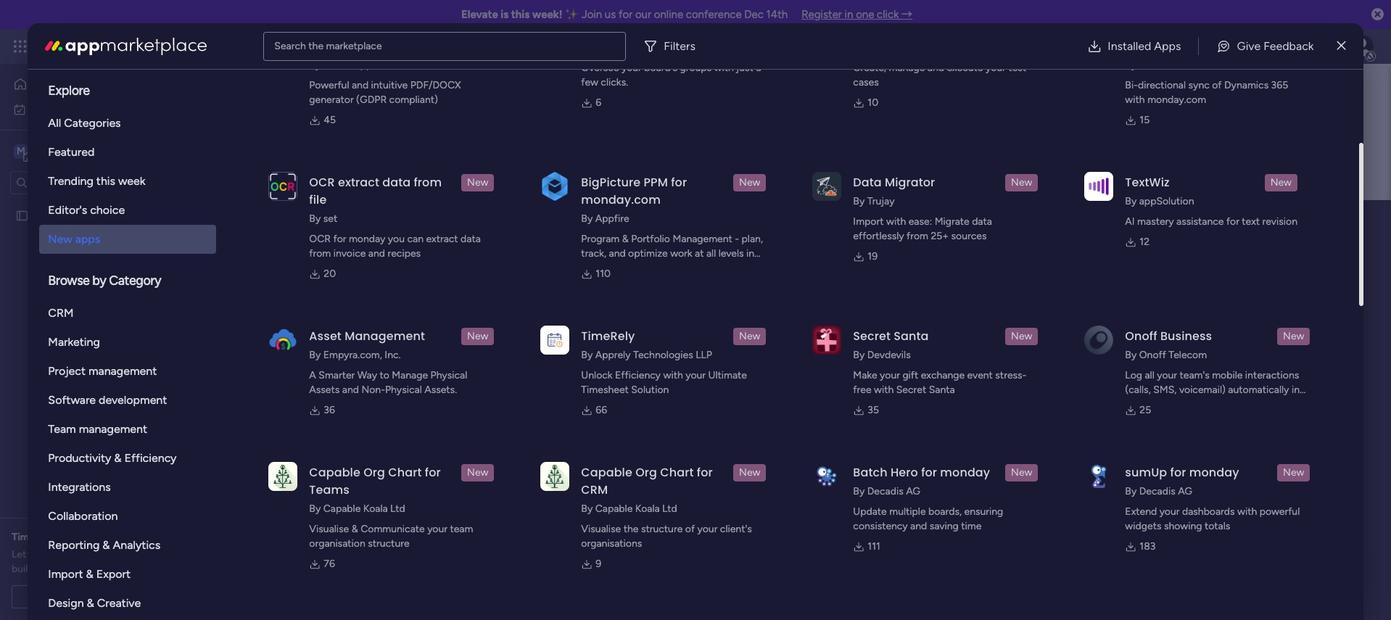 Task type: vqa. For each thing, say whether or not it's contained in the screenshot.
BOARD NAME field at the top of page
no



Task type: locate. For each thing, give the bounding box(es) containing it.
0 vertical spatial dashboards
[[327, 327, 379, 340]]

by down teams
[[309, 503, 321, 515]]

org
[[364, 464, 385, 481], [636, 464, 657, 481]]

the up organisations
[[624, 523, 639, 535]]

ag
[[906, 485, 921, 498], [1178, 485, 1193, 498]]

work up "home" button
[[117, 38, 143, 54]]

efficiency inside unlock efficiency with your ultimate timesheet solution
[[615, 369, 661, 382]]

structure inside the visualise the structure of your client's organisations
[[641, 523, 683, 535]]

by up make
[[853, 349, 865, 361]]

for inside time for an expert review let our experts review what you've built so far. free of charge
[[37, 531, 51, 543]]

with inside make your gift exchange event stress- free with secret santa
[[874, 384, 894, 396]]

org for crm
[[636, 464, 657, 481]]

review
[[100, 531, 131, 543], [83, 548, 112, 561]]

work
[[117, 38, 143, 54], [48, 103, 70, 115], [670, 247, 693, 260]]

efficiency down team management
[[125, 451, 177, 465]]

software
[[48, 393, 96, 407]]

0 vertical spatial structure
[[641, 523, 683, 535]]

and down the smarter
[[342, 384, 359, 396]]

1 koala from the left
[[363, 503, 388, 515]]

0 horizontal spatial management
[[345, 328, 425, 345]]

0 horizontal spatial this
[[96, 174, 115, 188]]

crm up marketing
[[48, 306, 74, 320]]

0 horizontal spatial -
[[735, 233, 739, 245]]

give
[[1237, 39, 1261, 53]]

import for import with ease: migrate data effortlessly from 25+ sources
[[853, 215, 884, 228]]

by decadis ag for batch
[[853, 485, 921, 498]]

0 vertical spatial our
[[635, 8, 652, 21]]

management inside program & portfolio management - plan, track, and optimize work at all levels in any agile or hybrid framework
[[673, 233, 733, 245]]

ag down sumup for monday
[[1178, 485, 1193, 498]]

in inside log all your team's mobile interactions (calls, sms, voicemail) automatically in monday.com!
[[1292, 384, 1300, 396]]

1 vertical spatial you
[[382, 327, 399, 340]]

management
[[146, 38, 225, 54], [88, 364, 157, 378], [79, 422, 147, 436]]

the for visualise
[[624, 523, 639, 535]]

ease:
[[909, 215, 932, 228]]

by set
[[309, 213, 337, 225]]

ocr
[[309, 174, 335, 191], [309, 233, 331, 245]]

give feedback button
[[1205, 32, 1326, 61]]

your up sms,
[[1157, 369, 1178, 382]]

bi-
[[1126, 79, 1138, 91]]

0 horizontal spatial ag
[[906, 485, 921, 498]]

1 vertical spatial management
[[345, 328, 425, 345]]

1 org from the left
[[364, 464, 385, 481]]

1 horizontal spatial visualise
[[581, 523, 621, 535]]

data
[[853, 174, 882, 191]]

apps image
[[1233, 39, 1247, 54]]

by for ocr extract data from file
[[309, 213, 321, 225]]

by down 'batch'
[[853, 485, 865, 498]]

0 vertical spatial data
[[383, 174, 411, 191]]

25
[[1140, 404, 1152, 416]]

empyra.com,
[[323, 349, 382, 361]]

structure inside visualise & communicate your team organisation structure
[[368, 538, 410, 550]]

with inside "import with ease: migrate data effortlessly from 25+ sources"
[[886, 215, 906, 228]]

org up communicate
[[364, 464, 385, 481]]

add to favorites image
[[937, 360, 952, 374]]

capable down teams
[[323, 503, 361, 515]]

at
[[695, 247, 704, 260]]

your inside make your gift exchange event stress- free with secret santa
[[880, 369, 900, 382]]

extract up add
[[338, 174, 379, 191]]

your inside oversee your board's groups with just a few clicks.
[[622, 62, 642, 74]]

generator
[[309, 94, 354, 106]]

1 vertical spatial work
[[48, 103, 70, 115]]

1 horizontal spatial this
[[484, 327, 500, 340]]

0 horizontal spatial by capable koala ltd
[[309, 503, 405, 515]]

tower
[[323, 59, 351, 71]]

0 horizontal spatial the
[[309, 40, 324, 52]]

ocr inside ocr extract data from file
[[309, 174, 335, 191]]

66
[[596, 404, 607, 416]]

by up extend
[[1126, 485, 1137, 498]]

by capable koala ltd down capable org chart for crm
[[581, 503, 677, 515]]

dec
[[745, 8, 764, 21]]

feedback
[[1264, 39, 1314, 53]]

0 horizontal spatial of
[[87, 563, 96, 575]]

your left test at the right top of page
[[986, 62, 1006, 74]]

2 koala from the left
[[635, 503, 660, 515]]

new for timerely
[[739, 330, 761, 342]]

main inside 'workspace selection' element
[[33, 144, 59, 158]]

by
[[309, 59, 321, 71], [1126, 59, 1137, 71], [853, 195, 865, 207], [1126, 195, 1137, 207], [309, 213, 321, 225], [581, 213, 593, 225], [309, 349, 321, 361], [581, 349, 593, 361], [853, 349, 865, 361], [1126, 349, 1137, 361], [853, 485, 865, 498], [1126, 485, 1137, 498], [309, 503, 321, 515], [581, 503, 593, 515]]

by empyra.com, inc.
[[309, 349, 401, 361]]

santa inside make your gift exchange event stress- free with secret santa
[[929, 384, 955, 396]]

and inside create, manage and execute your test cases
[[928, 62, 945, 74]]

1 horizontal spatial extract
[[426, 233, 458, 245]]

koala for crm
[[635, 503, 660, 515]]

2 vertical spatial data
[[461, 233, 481, 245]]

boards
[[274, 327, 305, 340]]

dapulse x slim image
[[1337, 37, 1346, 55]]

by up log
[[1126, 349, 1137, 361]]

1 vertical spatial from
[[907, 230, 929, 242]]

app logo image for batch hero for monday
[[813, 462, 842, 491]]

1 horizontal spatial work
[[117, 38, 143, 54]]

2 by decadis ag from the left
[[1126, 485, 1193, 498]]

this left week
[[96, 174, 115, 188]]

1 horizontal spatial structure
[[641, 523, 683, 535]]

boards,
[[929, 506, 962, 518]]

monday.com down bigpicture
[[581, 192, 661, 208]]

1 vertical spatial our
[[29, 548, 44, 561]]

client's
[[720, 523, 752, 535]]

by for asset management
[[309, 349, 321, 361]]

0 vertical spatial the
[[309, 40, 324, 52]]

trending this week
[[48, 174, 145, 188]]

track,
[[581, 247, 607, 260]]

visualise for crm
[[581, 523, 621, 535]]

capable up teams
[[309, 464, 361, 481]]

0 horizontal spatial work
[[48, 103, 70, 115]]

koala up communicate
[[363, 503, 388, 515]]

with left powerful
[[1238, 506, 1258, 518]]

org inside capable org chart for teams
[[364, 464, 385, 481]]

new for ocr extract data from file
[[467, 176, 489, 189]]

of
[[1212, 79, 1222, 91], [685, 523, 695, 535], [87, 563, 96, 575]]

see plans button
[[234, 36, 304, 57]]

by up unlock
[[581, 349, 593, 361]]

1 horizontal spatial data
[[461, 233, 481, 245]]

review up import & export
[[83, 548, 112, 561]]

app logo image for data migrator
[[813, 172, 842, 201]]

76
[[324, 558, 335, 570]]

data up sources
[[972, 215, 992, 228]]

pdf/docx
[[410, 79, 461, 91]]

0 vertical spatial monday.com
[[1148, 94, 1207, 106]]

capable org chart for crm
[[581, 464, 713, 498]]

0 vertical spatial main workspace
[[33, 144, 119, 158]]

of left client's
[[685, 523, 695, 535]]

1 vertical spatial main
[[362, 205, 418, 238]]

2 vertical spatial work
[[670, 247, 693, 260]]

(gdpr
[[356, 94, 387, 106]]

chart up the visualise the structure of your client's organisations
[[660, 464, 694, 481]]

2 vertical spatial this
[[484, 327, 500, 340]]

chart up communicate
[[388, 464, 422, 481]]

app logo image for timerely
[[541, 326, 570, 355]]

1 vertical spatial extract
[[426, 233, 458, 245]]

& for creative
[[87, 596, 94, 610]]

0 horizontal spatial efficiency
[[125, 451, 177, 465]]

2 horizontal spatial work
[[670, 247, 693, 260]]

business
[[1161, 328, 1212, 345]]

visualise up organisation
[[309, 523, 349, 535]]

home
[[33, 78, 61, 90]]

koala down capable org chart for crm
[[635, 503, 660, 515]]

data up can
[[383, 174, 411, 191]]

0 vertical spatial from
[[414, 174, 442, 191]]

0 horizontal spatial decadis
[[867, 485, 904, 498]]

& right design
[[87, 596, 94, 610]]

2 vertical spatial from
[[309, 247, 331, 260]]

israel
[[1177, 59, 1201, 71]]

secret
[[853, 328, 891, 345], [897, 384, 927, 396]]

apps up by kpmg - israel
[[1154, 39, 1181, 53]]

in down interactions
[[1292, 384, 1300, 396]]

ltd up intuitive
[[380, 59, 395, 71]]

2 horizontal spatial this
[[511, 8, 530, 21]]

you up inc.
[[382, 327, 399, 340]]

1 vertical spatial -
[[735, 233, 739, 245]]

apps down marketplace at the top
[[353, 59, 377, 71]]

asset
[[309, 328, 342, 345]]

from inside ocr extract data from file
[[414, 174, 442, 191]]

you inside ocr for monday you can extract data from invoice and recipes
[[388, 233, 405, 245]]

of inside the visualise the structure of your client's organisations
[[685, 523, 695, 535]]

test right public board icon
[[34, 209, 53, 222]]

capable inside capable org chart for teams
[[309, 464, 361, 481]]

- left "plan,"
[[735, 233, 739, 245]]

1 horizontal spatial management
[[673, 233, 733, 245]]

1 vertical spatial test
[[298, 361, 317, 373]]

by decadis ag down the sumup
[[1126, 485, 1193, 498]]

work inside program & portfolio management - plan, track, and optimize work at all levels in any agile or hybrid framework
[[670, 247, 693, 260]]

your inside log all your team's mobile interactions (calls, sms, voicemail) automatically in monday.com!
[[1157, 369, 1178, 382]]

0 vertical spatial apps
[[1154, 39, 1181, 53]]

batch
[[853, 464, 888, 481]]

physical down manage
[[385, 384, 422, 396]]

1 vertical spatial apps
[[353, 59, 377, 71]]

management up at
[[673, 233, 733, 245]]

compliant)
[[389, 94, 438, 106]]

by up ai
[[1126, 195, 1137, 207]]

schedule
[[47, 591, 90, 603]]

of right sync
[[1212, 79, 1222, 91]]

import
[[853, 215, 884, 228], [48, 567, 83, 581]]

extract inside ocr for monday you can extract data from invoice and recipes
[[426, 233, 458, 245]]

0 horizontal spatial by decadis ag
[[853, 485, 921, 498]]

main workspace down all categories at the top of the page
[[33, 144, 119, 158]]

1 decadis from the left
[[867, 485, 904, 498]]

0 horizontal spatial a
[[92, 591, 97, 603]]

import up effortlessly
[[853, 215, 884, 228]]

you for visited
[[382, 327, 399, 340]]

new for batch hero for monday
[[1011, 466, 1033, 479]]

plans
[[274, 40, 298, 52]]

notifications image
[[1137, 39, 1151, 54]]

powerful and intuitive pdf/docx generator (gdpr compliant)
[[309, 79, 461, 106]]

structure down capable org chart for crm
[[641, 523, 683, 535]]

trending
[[48, 174, 94, 188]]

2 ag from the left
[[1178, 485, 1193, 498]]

with up effortlessly
[[886, 215, 906, 228]]

2 visualise from the left
[[581, 523, 621, 535]]

your left client's
[[698, 523, 718, 535]]

efficiency up solution
[[615, 369, 661, 382]]

by down data
[[853, 195, 865, 207]]

an
[[53, 531, 64, 543]]

review up what
[[100, 531, 131, 543]]

ocr up file
[[309, 174, 335, 191]]

new for capable org chart for teams
[[467, 466, 489, 479]]

for inside ocr for monday you can extract data from invoice and recipes
[[333, 233, 346, 245]]

chart for capable org chart for crm
[[660, 464, 694, 481]]

0 horizontal spatial main
[[33, 144, 59, 158]]

your up clicks.
[[622, 62, 642, 74]]

main workspace up description
[[362, 205, 548, 238]]

test list box
[[0, 200, 185, 424]]

and right manage
[[928, 62, 945, 74]]

from inside ocr for monday you can extract data from invoice and recipes
[[309, 247, 331, 260]]

dashboards up empyra.com,
[[327, 327, 379, 340]]

the right 'search'
[[309, 40, 324, 52]]

editor's choice
[[48, 203, 125, 217]]

0 horizontal spatial extract
[[338, 174, 379, 191]]

installed apps
[[1108, 39, 1181, 53]]

1 horizontal spatial ag
[[1178, 485, 1193, 498]]

with right free
[[874, 384, 894, 396]]

work up all on the top
[[48, 103, 70, 115]]

by decadis ag
[[853, 485, 921, 498], [1126, 485, 1193, 498]]

data inside ocr extract data from file
[[383, 174, 411, 191]]

main up add
[[362, 205, 418, 238]]

from up 20
[[309, 247, 331, 260]]

1 horizontal spatial physical
[[431, 369, 467, 382]]

visualise inside visualise & communicate your team organisation structure
[[309, 523, 349, 535]]

by for secret santa
[[853, 349, 865, 361]]

extract right can
[[426, 233, 458, 245]]

& for communicate
[[352, 523, 358, 535]]

data inside "import with ease: migrate data effortlessly from 25+ sources"
[[972, 215, 992, 228]]

with down bi-
[[1126, 94, 1145, 106]]

of right free
[[87, 563, 96, 575]]

team
[[450, 523, 473, 535]]

0 horizontal spatial all
[[707, 247, 716, 260]]

org up the visualise the structure of your client's organisations
[[636, 464, 657, 481]]

0 horizontal spatial main workspace
[[33, 144, 119, 158]]

0 vertical spatial efficiency
[[615, 369, 661, 382]]

of inside time for an expert review let our experts review what you've built so far. free of charge
[[87, 563, 96, 575]]

0 vertical spatial ocr
[[309, 174, 335, 191]]

Main workspace field
[[358, 205, 1333, 238]]

all
[[48, 116, 61, 130]]

by for textwiz
[[1126, 195, 1137, 207]]

new for sumup for monday
[[1283, 466, 1305, 479]]

your left team
[[427, 523, 448, 535]]

app logo image
[[541, 172, 570, 201], [813, 172, 842, 201], [1085, 172, 1114, 201], [269, 172, 298, 201], [269, 326, 298, 355], [541, 326, 570, 355], [813, 326, 842, 355], [1085, 326, 1114, 355], [813, 462, 842, 491], [269, 462, 298, 491], [541, 462, 570, 491], [1085, 462, 1114, 491]]

ltd for capable org chart for teams
[[390, 503, 405, 515]]

ensuring
[[965, 506, 1004, 518]]

our left online
[[635, 8, 652, 21]]

you
[[388, 233, 405, 245], [382, 327, 399, 340]]

the for search
[[309, 40, 324, 52]]

management up inc.
[[345, 328, 425, 345]]

app logo image for sumup for monday
[[1085, 462, 1114, 491]]

santa up devdevils
[[894, 328, 929, 345]]

crm up organisations
[[581, 482, 608, 498]]

0 vertical spatial main
[[33, 144, 59, 158]]

1 horizontal spatial of
[[685, 523, 695, 535]]

test
[[34, 209, 53, 222], [298, 361, 317, 373]]

app logo image for onoff business
[[1085, 326, 1114, 355]]

0 vertical spatial management
[[673, 233, 733, 245]]

1 horizontal spatial the
[[624, 523, 639, 535]]

1 vertical spatial monday.com
[[581, 192, 661, 208]]

0 vertical spatial -
[[1170, 59, 1175, 71]]

chart for capable org chart for teams
[[388, 464, 422, 481]]

management
[[673, 233, 733, 245], [345, 328, 425, 345]]

0 vertical spatial you
[[388, 233, 405, 245]]

by capable koala ltd down capable org chart for teams at the bottom
[[309, 503, 405, 515]]

brad klo image
[[1351, 35, 1374, 58]]

monday work management
[[65, 38, 225, 54]]

2 decadis from the left
[[1140, 485, 1176, 498]]

in
[[845, 8, 854, 21], [747, 247, 755, 260], [473, 327, 481, 340], [1292, 384, 1300, 396]]

monday.com inside bi-directional sync of dynamics 365 with monday.com
[[1148, 94, 1207, 106]]

kpmg
[[1140, 59, 1168, 71]]

decadis down the sumup
[[1140, 485, 1176, 498]]

by for sumup for monday
[[1126, 485, 1137, 498]]

& inside program & portfolio management - plan, track, and optimize work at all levels in any agile or hybrid framework
[[622, 233, 629, 245]]

data right can
[[461, 233, 481, 245]]

apprely
[[595, 349, 631, 361]]

with inside extend your dashboards with powerful widgets showing totals
[[1238, 506, 1258, 518]]

and right boards
[[307, 327, 324, 340]]

visualise inside the visualise the structure of your client's organisations
[[581, 523, 621, 535]]

0 horizontal spatial test
[[34, 209, 53, 222]]

1 vertical spatial structure
[[368, 538, 410, 550]]

register in one click →
[[802, 8, 913, 21]]

visualise for teams
[[309, 523, 349, 535]]

way
[[357, 369, 377, 382]]

ocr inside ocr for monday you can extract data from invoice and recipes
[[309, 233, 331, 245]]

by for capable org chart for crm
[[581, 503, 593, 515]]

of for dynamics
[[1212, 79, 1222, 91]]

2 ocr from the top
[[309, 233, 331, 245]]

structure down communicate
[[368, 538, 410, 550]]

monday up invoice
[[349, 233, 386, 245]]

of inside bi-directional sync of dynamics 365 with monday.com
[[1212, 79, 1222, 91]]

1 horizontal spatial chart
[[660, 464, 694, 481]]

1 horizontal spatial monday.com
[[1148, 94, 1207, 106]]

1 by decadis ag from the left
[[853, 485, 921, 498]]

workspace
[[62, 144, 119, 158], [424, 205, 548, 238], [382, 241, 431, 253], [503, 327, 552, 340]]

ocr down by set
[[309, 233, 331, 245]]

add
[[361, 241, 379, 253]]

import inside "import with ease: migrate data effortlessly from 25+ sources"
[[853, 215, 884, 228]]

your inside the visualise the structure of your client's organisations
[[698, 523, 718, 535]]

1 horizontal spatial secret
[[897, 384, 927, 396]]

by left set
[[309, 213, 321, 225]]

monday up "home" button
[[65, 38, 114, 54]]

for inside bigpicture ppm for monday.com
[[671, 174, 687, 191]]

183
[[1140, 540, 1156, 553]]

free
[[853, 384, 872, 396]]

0 vertical spatial test
[[34, 209, 53, 222]]

0 vertical spatial work
[[117, 38, 143, 54]]

2 horizontal spatial from
[[907, 230, 929, 242]]

1 vertical spatial ocr
[[309, 233, 331, 245]]

this right is in the top of the page
[[511, 8, 530, 21]]

1 vertical spatial crm
[[581, 482, 608, 498]]

0 horizontal spatial monday.com
[[581, 192, 661, 208]]

0 horizontal spatial from
[[309, 247, 331, 260]]

0 vertical spatial management
[[146, 38, 225, 54]]

data inside ocr for monday you can extract data from invoice and recipes
[[461, 233, 481, 245]]

ocr for ocr extract data from file
[[309, 174, 335, 191]]

project
[[48, 364, 86, 378]]

hybrid
[[636, 262, 664, 274]]

and
[[928, 62, 945, 74], [352, 79, 369, 91], [368, 247, 385, 260], [609, 247, 626, 260], [307, 327, 324, 340], [342, 384, 359, 396], [911, 520, 927, 533]]

appsolution
[[1140, 195, 1195, 207]]

&
[[622, 233, 629, 245], [114, 451, 122, 465], [352, 523, 358, 535], [102, 538, 110, 552], [86, 567, 93, 581], [87, 596, 94, 610]]

1 chart from the left
[[388, 464, 422, 481]]

✨
[[565, 8, 579, 21]]

few
[[581, 76, 598, 89]]

35
[[868, 404, 879, 416]]

by capable koala ltd for teams
[[309, 503, 405, 515]]

org inside capable org chart for crm
[[636, 464, 657, 481]]

set
[[323, 213, 337, 225]]

create, manage and execute your test cases
[[853, 62, 1027, 89]]

physical up assets.
[[431, 369, 467, 382]]

1 horizontal spatial decadis
[[1140, 485, 1176, 498]]

and down multiple
[[911, 520, 927, 533]]

in down "plan,"
[[747, 247, 755, 260]]

1 ocr from the top
[[309, 174, 335, 191]]

secret up by devdevils at the bottom of the page
[[853, 328, 891, 345]]

1 vertical spatial a
[[92, 591, 97, 603]]

1 visualise from the left
[[309, 523, 349, 535]]

0 horizontal spatial structure
[[368, 538, 410, 550]]

14th
[[767, 8, 788, 21]]

apps marketplace image
[[45, 37, 207, 55]]

1 ag from the left
[[906, 485, 921, 498]]

0 vertical spatial import
[[853, 215, 884, 228]]

0 horizontal spatial dashboards
[[327, 327, 379, 340]]

app logo image for asset management
[[269, 326, 298, 355]]

and inside the a smarter way to manage physical assets and non-physical assets.
[[342, 384, 359, 396]]

2 org from the left
[[636, 464, 657, 481]]

decadis down 'batch'
[[867, 485, 904, 498]]

0 vertical spatial physical
[[431, 369, 467, 382]]

stress-
[[996, 369, 1027, 382]]

optimize
[[628, 247, 668, 260]]

visualise the structure of your client's organisations
[[581, 523, 752, 550]]

decadis for batch
[[867, 485, 904, 498]]

1 vertical spatial santa
[[929, 384, 955, 396]]

all right at
[[707, 247, 716, 260]]

1 horizontal spatial koala
[[635, 503, 660, 515]]

main workspace inside 'workspace selection' element
[[33, 144, 119, 158]]

2 by capable koala ltd from the left
[[581, 503, 677, 515]]

option
[[0, 202, 185, 205]]

by for batch hero for monday
[[853, 485, 865, 498]]

sumup
[[1126, 464, 1168, 481]]

your inside visualise & communicate your team organisation structure
[[427, 523, 448, 535]]

0 horizontal spatial koala
[[363, 503, 388, 515]]

by for bigpicture ppm for monday.com
[[581, 213, 593, 225]]

by appfire
[[581, 213, 629, 225]]

dashboards inside extend your dashboards with powerful widgets showing totals
[[1183, 506, 1235, 518]]

& up organisation
[[352, 523, 358, 535]]

this right recently
[[484, 327, 500, 340]]

with inside oversee your board's groups with just a few clicks.
[[714, 62, 734, 74]]

main right workspace image
[[33, 144, 59, 158]]

your inside extend your dashboards with powerful widgets showing totals
[[1160, 506, 1180, 518]]

0 horizontal spatial data
[[383, 174, 411, 191]]

from up can
[[414, 174, 442, 191]]

your down "llp"
[[686, 369, 706, 382]]

2 vertical spatial of
[[87, 563, 96, 575]]

2 horizontal spatial of
[[1212, 79, 1222, 91]]

oversee
[[581, 62, 619, 74]]

work for monday
[[117, 38, 143, 54]]

chart inside capable org chart for crm
[[660, 464, 694, 481]]

2 horizontal spatial data
[[972, 215, 992, 228]]

& inside visualise & communicate your team organisation structure
[[352, 523, 358, 535]]

a down import & export
[[92, 591, 97, 603]]

0 vertical spatial a
[[756, 62, 761, 74]]

creative
[[97, 596, 141, 610]]

search the marketplace
[[274, 40, 382, 52]]

1 vertical spatial dashboards
[[1183, 506, 1235, 518]]

all categories
[[48, 116, 121, 130]]

1 horizontal spatial -
[[1170, 59, 1175, 71]]

- inside program & portfolio management - plan, track, and optimize work at all levels in any agile or hybrid framework
[[735, 233, 739, 245]]

bigpicture ppm for monday.com
[[581, 174, 687, 208]]

1 by capable koala ltd from the left
[[309, 503, 405, 515]]

app logo image for capable org chart for teams
[[269, 462, 298, 491]]

& down appfire
[[622, 233, 629, 245]]

the inside the visualise the structure of your client's organisations
[[624, 523, 639, 535]]

in inside program & portfolio management - plan, track, and optimize work at all levels in any agile or hybrid framework
[[747, 247, 755, 260]]

1 horizontal spatial our
[[635, 8, 652, 21]]

by onoff telecom
[[1126, 349, 1207, 361]]

chart inside capable org chart for teams
[[388, 464, 422, 481]]

your up the showing
[[1160, 506, 1180, 518]]

management for project management
[[88, 364, 157, 378]]

workspace image
[[14, 143, 28, 159]]

ag down "batch hero for monday"
[[906, 485, 921, 498]]

0 horizontal spatial chart
[[388, 464, 422, 481]]

from inside "import with ease: migrate data effortlessly from 25+ sources"
[[907, 230, 929, 242]]

recently
[[434, 327, 471, 340]]

import with ease: migrate data effortlessly from 25+ sources
[[853, 215, 992, 242]]

work inside my work button
[[48, 103, 70, 115]]

0 vertical spatial this
[[511, 8, 530, 21]]

1 vertical spatial of
[[685, 523, 695, 535]]

manage
[[889, 62, 925, 74]]

2 chart from the left
[[660, 464, 694, 481]]



Task type: describe. For each thing, give the bounding box(es) containing it.
what
[[115, 548, 138, 561]]

time for an expert review let our experts review what you've built so far. free of charge
[[12, 531, 169, 575]]

invite members image
[[1201, 39, 1215, 54]]

llp
[[696, 349, 712, 361]]

inbox image
[[1169, 39, 1183, 54]]

monday up ensuring
[[941, 464, 990, 481]]

project management
[[48, 364, 157, 378]]

and inside ocr for monday you can extract data from invoice and recipes
[[368, 247, 385, 260]]

gift
[[903, 369, 919, 382]]

a inside oversee your board's groups with just a few clicks.
[[756, 62, 761, 74]]

import & export
[[48, 567, 131, 581]]

join
[[582, 8, 602, 21]]

1 vertical spatial efficiency
[[125, 451, 177, 465]]

for inside capable org chart for crm
[[697, 464, 713, 481]]

assets
[[309, 384, 340, 396]]

assets.
[[425, 384, 457, 396]]

event
[[968, 369, 993, 382]]

plan,
[[742, 233, 763, 245]]

see
[[254, 40, 271, 52]]

extend your dashboards with powerful widgets showing totals
[[1126, 506, 1300, 533]]

monday inside ocr for monday you can extract data from invoice and recipes
[[349, 233, 386, 245]]

framework
[[667, 262, 715, 274]]

productivity
[[48, 451, 111, 465]]

by for onoff business
[[1126, 349, 1137, 361]]

app logo image for bigpicture ppm for monday.com
[[541, 172, 570, 201]]

and inside 'powerful and intuitive pdf/docx generator (gdpr compliant)'
[[352, 79, 369, 91]]

work for my
[[48, 103, 70, 115]]

decadis for sumup
[[1140, 485, 1176, 498]]

new for bigpicture ppm for monday.com
[[739, 176, 761, 189]]

0 vertical spatial onoff
[[1126, 328, 1158, 345]]

public board image
[[15, 209, 29, 222]]

1 vertical spatial physical
[[385, 384, 422, 396]]

installed apps button
[[1076, 32, 1193, 61]]

0 vertical spatial secret
[[853, 328, 891, 345]]

search everything image
[[1268, 39, 1283, 54]]

for inside capable org chart for teams
[[425, 464, 441, 481]]

my
[[32, 103, 46, 115]]

ltd for capable org chart for crm
[[662, 503, 677, 515]]

multiple
[[890, 506, 926, 518]]

koala for teams
[[363, 503, 388, 515]]

revision
[[1263, 215, 1298, 228]]

sumup for monday
[[1126, 464, 1240, 481]]

dashboards for with
[[1183, 506, 1235, 518]]

ultimate
[[708, 369, 747, 382]]

text
[[1242, 215, 1260, 228]]

m
[[17, 145, 25, 157]]

new for asset management
[[467, 330, 489, 342]]

all inside program & portfolio management - plan, track, and optimize work at all levels in any agile or hybrid framework
[[707, 247, 716, 260]]

and inside update multiple boards, ensuring consistency and saving time
[[911, 520, 927, 533]]

1 horizontal spatial test
[[298, 361, 317, 373]]

execute
[[947, 62, 983, 74]]

file
[[309, 192, 327, 208]]

one
[[856, 8, 875, 21]]

test inside list box
[[34, 209, 53, 222]]

secret inside make your gift exchange event stress- free with secret santa
[[897, 384, 927, 396]]

saving
[[930, 520, 959, 533]]

app logo image for ocr extract data from file
[[269, 172, 298, 201]]

with inside unlock efficiency with your ultimate timesheet solution
[[663, 369, 683, 382]]

showing
[[1164, 520, 1202, 533]]

register in one click → link
[[802, 8, 913, 21]]

0 vertical spatial crm
[[48, 306, 74, 320]]

by left tower on the top left of the page
[[309, 59, 321, 71]]

& for efficiency
[[114, 451, 122, 465]]

by down installed at the top right of the page
[[1126, 59, 1137, 71]]

unlock efficiency with your ultimate timesheet solution
[[581, 369, 747, 396]]

your inside unlock efficiency with your ultimate timesheet solution
[[686, 369, 706, 382]]

dynamics
[[1225, 79, 1269, 91]]

your inside create, manage and execute your test cases
[[986, 62, 1006, 74]]

app logo image for textwiz
[[1085, 172, 1114, 201]]

you for can
[[388, 233, 405, 245]]

secret santa
[[853, 328, 929, 345]]

Search in workspace field
[[30, 174, 121, 191]]

extract inside ocr extract data from file
[[338, 174, 379, 191]]

app logo image for secret santa
[[813, 326, 842, 355]]

dashboards for you
[[327, 327, 379, 340]]

of for your
[[685, 523, 695, 535]]

0 vertical spatial santa
[[894, 328, 929, 345]]

1 vertical spatial this
[[96, 174, 115, 188]]

new for data migrator
[[1011, 176, 1033, 189]]

management for team management
[[79, 422, 147, 436]]

bigpicture
[[581, 174, 641, 191]]

inc.
[[385, 349, 401, 361]]

update multiple boards, ensuring consistency and saving time
[[853, 506, 1004, 533]]

all inside log all your team's mobile interactions (calls, sms, voicemail) automatically in monday.com!
[[1145, 369, 1155, 382]]

visualise & communicate your team organisation structure
[[309, 523, 473, 550]]

telecom
[[1169, 349, 1207, 361]]

timesheet
[[581, 384, 629, 396]]

organisation
[[309, 538, 365, 550]]

create,
[[853, 62, 887, 74]]

you've
[[140, 548, 169, 561]]

board's
[[644, 62, 678, 74]]

org for teams
[[364, 464, 385, 481]]

app logo image for capable org chart for crm
[[541, 462, 570, 491]]

invoice
[[334, 247, 366, 260]]

browse
[[48, 273, 90, 289]]

by for timerely
[[581, 349, 593, 361]]

new apps
[[48, 232, 100, 246]]

by
[[92, 273, 106, 289]]

my work
[[32, 103, 70, 115]]

experts
[[46, 548, 80, 561]]

ag for hero
[[906, 485, 921, 498]]

by for data migrator
[[853, 195, 865, 207]]

installed
[[1108, 39, 1152, 53]]

add workspace description
[[361, 241, 485, 253]]

help image
[[1300, 39, 1315, 54]]

mastery
[[1138, 215, 1174, 228]]

by decadis ag for sumup
[[1126, 485, 1193, 498]]

filters button
[[638, 32, 707, 61]]

search
[[274, 40, 306, 52]]

with inside bi-directional sync of dynamics 365 with monday.com
[[1126, 94, 1145, 106]]

new for capable org chart for crm
[[739, 466, 761, 479]]

or
[[624, 262, 633, 274]]

by capable koala ltd for crm
[[581, 503, 677, 515]]

capable inside capable org chart for crm
[[581, 464, 633, 481]]

import for import & export
[[48, 567, 83, 581]]

recipes
[[388, 247, 421, 260]]

apps inside button
[[1154, 39, 1181, 53]]

by for capable org chart for teams
[[309, 503, 321, 515]]

a inside button
[[92, 591, 97, 603]]

portfolio
[[631, 233, 670, 245]]

elevate
[[461, 8, 498, 21]]

powerful
[[309, 79, 349, 91]]

hero
[[891, 464, 918, 481]]

1 vertical spatial onoff
[[1140, 349, 1166, 361]]

& for analytics
[[102, 538, 110, 552]]

capable up organisations
[[595, 503, 633, 515]]

9
[[596, 558, 602, 570]]

monday up extend your dashboards with powerful widgets showing totals
[[1190, 464, 1240, 481]]

1 horizontal spatial main workspace
[[362, 205, 548, 238]]

in left one
[[845, 8, 854, 21]]

productivity & efficiency
[[48, 451, 177, 465]]

let
[[12, 548, 26, 561]]

& for portfolio
[[622, 233, 629, 245]]

workspace selection element
[[14, 143, 121, 161]]

ag for for
[[1178, 485, 1193, 498]]

1 horizontal spatial main
[[362, 205, 418, 238]]

category
[[109, 273, 161, 289]]

crm inside capable org chart for crm
[[581, 482, 608, 498]]

1 vertical spatial review
[[83, 548, 112, 561]]

time
[[12, 531, 35, 543]]

schedule a meeting button
[[12, 585, 173, 609]]

give feedback
[[1237, 39, 1314, 53]]

appfire
[[595, 213, 629, 225]]

update
[[853, 506, 887, 518]]

20
[[324, 268, 336, 280]]

in right recently
[[473, 327, 481, 340]]

description
[[433, 241, 485, 253]]

ocr for monday you can extract data from invoice and recipes
[[309, 233, 481, 260]]

solution
[[631, 384, 669, 396]]

totals
[[1205, 520, 1231, 533]]

to
[[380, 369, 389, 382]]

select product image
[[13, 39, 28, 54]]

apps
[[75, 232, 100, 246]]

& for export
[[86, 567, 93, 581]]

0 vertical spatial review
[[100, 531, 131, 543]]

technologies
[[633, 349, 693, 361]]

groups
[[680, 62, 712, 74]]

categories
[[64, 116, 121, 130]]

choice
[[90, 203, 125, 217]]

new for secret santa
[[1011, 330, 1033, 342]]

new for onoff business
[[1283, 330, 1305, 342]]

and inside program & portfolio management - plan, track, and optimize work at all levels in any agile or hybrid framework
[[609, 247, 626, 260]]

program
[[581, 233, 620, 245]]

extend
[[1126, 506, 1157, 518]]

→
[[902, 8, 913, 21]]

our inside time for an expert review let our experts review what you've built so far. free of charge
[[29, 548, 44, 561]]

new for textwiz
[[1271, 176, 1292, 189]]

program & portfolio management - plan, track, and optimize work at all levels in any agile or hybrid framework
[[581, 233, 763, 274]]

monday.com inside bigpicture ppm for monday.com
[[581, 192, 661, 208]]

make your gift exchange event stress- free with secret santa
[[853, 369, 1027, 396]]

ocr for ocr for monday you can extract data from invoice and recipes
[[309, 233, 331, 245]]



